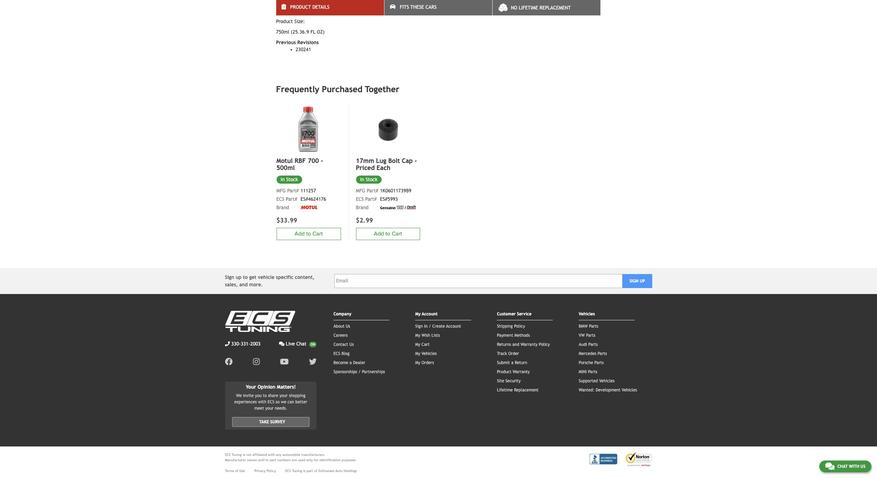 Task type: describe. For each thing, give the bounding box(es) containing it.
customer service
[[497, 311, 532, 316]]

ecs tuning is not affiliated with any automobile manufacturers. manufacturer names and/or part numbers are used only for identification purposes.
[[225, 453, 357, 462]]

matters!
[[277, 384, 296, 390]]

company
[[334, 311, 352, 316]]

mini
[[579, 369, 587, 374]]

sign up button
[[623, 274, 653, 288]]

comments image
[[826, 462, 835, 470]]

purposes.
[[342, 458, 357, 462]]

vehicles right the development
[[622, 388, 638, 392]]

supported vehicles link
[[579, 378, 615, 383]]

1 vertical spatial chat
[[838, 464, 849, 469]]

ensures
[[577, 1, 594, 7]]

about
[[334, 324, 345, 329]]

my for my account
[[416, 311, 421, 316]]

returns and warranty policy link
[[497, 342, 550, 347]]

product size:
[[276, 19, 305, 24]]

to down transforming
[[419, 8, 424, 14]]

security
[[506, 378, 521, 383]]

supported
[[579, 378, 599, 383]]

stock for motul
[[286, 177, 298, 182]]

automobile
[[283, 453, 301, 457]]

to inside 'we invite you to share your shopping experiences with ecs so we can better meet your needs.'
[[263, 393, 267, 398]]

terms of use link
[[225, 468, 245, 474]]

sign up to get vehicle specific content, sales, and more.
[[225, 274, 315, 287]]

your
[[246, 384, 256, 390]]

2 horizontal spatial policy
[[539, 342, 550, 347]]

genuine volkswagen audi image
[[380, 206, 416, 209]]

vehicles up orders at the left bottom of the page
[[422, 351, 437, 356]]

enthusiast auto holdings link
[[319, 468, 357, 474]]

about us link
[[334, 324, 351, 329]]

numbers
[[278, 458, 291, 462]]

previous
[[276, 40, 296, 45]]

500ml
[[277, 164, 295, 171]]

service
[[517, 311, 532, 316]]

ecs down numbers
[[286, 469, 291, 473]]

product details
[[290, 4, 330, 10]]

ecs inside "mfg part# 1k06011739b9 ecs part# es#5993 brand"
[[356, 196, 364, 202]]

331-
[[241, 341, 251, 347]]

ecs inside ecs tuning is not affiliated with any automobile manufacturers. manufacturer names and/or part numbers are used only for identification purposes.
[[225, 453, 231, 457]]

comments image
[[279, 341, 285, 346]]

in for motul rbf 700 - 500ml
[[281, 177, 285, 182]]

add to cart button for $2.99
[[356, 228, 420, 240]]

porsche parts link
[[579, 360, 604, 365]]

contact
[[334, 342, 348, 347]]

mercedes parts
[[579, 351, 608, 356]]

2 horizontal spatial cart
[[422, 342, 430, 347]]

specific
[[276, 274, 294, 280]]

for inside ecs tuning is not affiliated with any automobile manufacturers. manufacturer names and/or part numbers are used only for identification purposes.
[[314, 458, 319, 462]]

add to cart for $33.99
[[295, 230, 323, 237]]

rbf
[[295, 157, 306, 164]]

sign for sign up
[[630, 279, 639, 283]]

not
[[246, 453, 252, 457]]

no lifetime replacement
[[511, 5, 571, 11]]

2 of from the left
[[314, 469, 318, 473]]

facebook logo image
[[225, 358, 233, 365]]

cleaner
[[319, 1, 336, 7]]

submit a return link
[[497, 360, 528, 365]]

live chat
[[286, 341, 307, 347]]

up for sign up
[[640, 279, 646, 283]]

live
[[286, 341, 295, 347]]

payment methods
[[497, 333, 530, 338]]

sign up
[[630, 279, 646, 283]]

needs.
[[275, 406, 288, 411]]

111257
[[301, 188, 316, 193]]

manufacturer
[[225, 458, 246, 462]]

contact us
[[334, 342, 354, 347]]

each
[[377, 164, 391, 171]]

used
[[298, 458, 306, 462]]

dealer
[[353, 360, 366, 365]]

careers link
[[334, 333, 348, 338]]

add for $2.99
[[374, 230, 384, 237]]

my for my orders
[[416, 360, 421, 365]]

lifetime replacement link
[[497, 388, 539, 392]]

mfg for 17mm lug bolt cap - priced each
[[356, 188, 366, 193]]

frequently purchased together
[[276, 84, 400, 94]]

chat with us
[[838, 464, 866, 469]]

policy for privacy policy
[[267, 469, 276, 473]]

my for my wish lists
[[416, 333, 421, 338]]

230241
[[296, 47, 311, 52]]

vehicles up bmw parts link at the right bottom
[[579, 311, 596, 316]]

tuning for not
[[232, 453, 242, 457]]

bmw parts
[[579, 324, 599, 329]]

invite
[[243, 393, 254, 398]]

lifetime inside "link"
[[519, 5, 539, 11]]

identification
[[320, 458, 341, 462]]

upon
[[369, 1, 380, 7]]

motul image
[[301, 206, 318, 209]]

become a dealer link
[[334, 360, 366, 365]]

sign for sign in / create account
[[416, 324, 423, 329]]

chat with us link
[[820, 461, 872, 472]]

Email email field
[[335, 274, 623, 288]]

0 vertical spatial /
[[429, 324, 431, 329]]

parts for vw parts
[[587, 333, 596, 338]]

in stock for motul rbf 700 - 500ml
[[281, 177, 298, 182]]

0 horizontal spatial your
[[266, 406, 274, 411]]

parts for porsche parts
[[595, 360, 604, 365]]

fits these cars
[[400, 4, 437, 10]]

rapidly
[[432, 1, 448, 7]]

instagram logo image
[[253, 358, 260, 365]]

fl
[[311, 29, 316, 35]]

site security link
[[497, 378, 521, 383]]

track
[[497, 351, 508, 356]]

acid-
[[528, 1, 539, 7]]

parts for mini parts
[[589, 369, 598, 374]]

parts for audi parts
[[589, 342, 598, 347]]

shipping policy
[[497, 324, 526, 329]]

to down genuine volkswagen audi 'image'
[[386, 230, 391, 237]]

us for about us
[[346, 324, 351, 329]]

payment
[[497, 333, 514, 338]]

corrosion
[[398, 8, 418, 14]]

audi
[[579, 342, 588, 347]]

0 horizontal spatial replacement
[[515, 388, 539, 392]]

0 vertical spatial your
[[280, 393, 288, 398]]

wheel down rapidly
[[425, 8, 439, 14]]

vehicle
[[258, 274, 275, 280]]

more.
[[249, 282, 263, 287]]

wheel left cleaner
[[305, 1, 318, 7]]

ecs inside 'we invite you to share your shopping experiences with ecs so we can better meet your needs.'
[[268, 400, 275, 405]]

vehicles up wanted: development vehicles
[[600, 378, 615, 383]]

part# up the $33.99
[[286, 196, 298, 202]]

ecs left blog
[[334, 351, 341, 356]]

and inside sign up to get vehicle specific content, sales, and more.
[[240, 282, 248, 287]]

to down "motul" icon
[[306, 230, 311, 237]]

safety
[[276, 8, 290, 14]]

is inside "the beloved wheel cleaner is transparent upon spraying, transforming rapidly to red as its action commences. its acid-free composition ensures safety for all wheel varieties, without causing harm or corrosion to wheel bolts."
[[337, 1, 341, 7]]

use
[[240, 469, 245, 473]]

details
[[313, 4, 330, 10]]

site security
[[497, 378, 521, 383]]

sponsorships / partnerships
[[334, 369, 385, 374]]

my vehicles link
[[416, 351, 437, 356]]

lifetime replacement
[[497, 388, 539, 392]]

a for become
[[350, 360, 352, 365]]

submit a return
[[497, 360, 528, 365]]

affiliated
[[253, 453, 267, 457]]

part# left es#5993
[[366, 196, 377, 202]]

submit
[[497, 360, 511, 365]]



Task type: vqa. For each thing, say whether or not it's contained in the screenshot.
For in the Ecs Tuning Is Not Affiliated With Any Automobile Manufacturers. Manufacturer Names And/Or Part Numbers Are Used Only For Identification Purposes.
yes



Task type: locate. For each thing, give the bounding box(es) containing it.
shopping
[[289, 393, 306, 398]]

tuning for part
[[292, 469, 302, 473]]

add to cart button down the $33.99
[[277, 228, 341, 240]]

- right 700
[[321, 157, 323, 164]]

1 my from the top
[[416, 311, 421, 316]]

chat right comments image
[[838, 464, 849, 469]]

for
[[291, 8, 298, 14], [314, 458, 319, 462]]

is for ecs tuning is part of
[[303, 469, 306, 473]]

in for 17mm lug bolt cap - priced each
[[360, 177, 365, 182]]

cart down "motul" icon
[[313, 230, 323, 237]]

harm
[[379, 8, 390, 14]]

add down the $33.99
[[295, 230, 305, 237]]

ecs up manufacturer
[[225, 453, 231, 457]]

700
[[308, 157, 319, 164]]

0 horizontal spatial account
[[422, 311, 438, 316]]

1 brand from the left
[[277, 205, 289, 210]]

us right the about
[[346, 324, 351, 329]]

its
[[521, 1, 526, 7]]

750ml (25.36.9 fl oz)
[[276, 29, 325, 35]]

part# left 1k06011739b9
[[367, 188, 379, 193]]

product down submit
[[497, 369, 512, 374]]

replacement
[[540, 5, 571, 11], [515, 388, 539, 392]]

part# left 111257
[[288, 188, 299, 193]]

up
[[236, 274, 242, 280], [640, 279, 646, 283]]

the beloved wheel cleaner is transparent upon spraying, transforming rapidly to red as its action commences. its acid-free composition ensures safety for all wheel varieties, without causing harm or corrosion to wheel bolts.
[[276, 1, 594, 14]]

my wish lists
[[416, 333, 440, 338]]

privacy policy
[[255, 469, 276, 473]]

is for ecs tuning is not affiliated with any automobile manufacturers.
[[243, 453, 245, 457]]

1 vertical spatial account
[[447, 324, 462, 329]]

1 horizontal spatial /
[[429, 324, 431, 329]]

0 vertical spatial policy
[[515, 324, 526, 329]]

mfg inside "mfg part# 1k06011739b9 ecs part# es#5993 brand"
[[356, 188, 366, 193]]

add to cart for $2.99
[[374, 230, 402, 237]]

0 vertical spatial account
[[422, 311, 438, 316]]

1 horizontal spatial in
[[360, 177, 365, 182]]

us inside the 'chat with us' link
[[861, 464, 866, 469]]

2 - from the left
[[415, 157, 417, 164]]

- right cap
[[415, 157, 417, 164]]

brand up $2.99
[[356, 205, 369, 210]]

motul rbf 700 - 500ml image
[[277, 105, 341, 153]]

any
[[276, 453, 282, 457]]

to right you
[[263, 393, 267, 398]]

stock for 17mm
[[366, 177, 378, 182]]

youtube logo image
[[280, 358, 289, 365]]

for inside "the beloved wheel cleaner is transparent upon spraying, transforming rapidly to red as its action commences. its acid-free composition ensures safety for all wheel varieties, without causing harm or corrosion to wheel bolts."
[[291, 8, 298, 14]]

0 horizontal spatial is
[[243, 453, 245, 457]]

0 vertical spatial and
[[240, 282, 248, 287]]

2003
[[251, 341, 261, 347]]

2 brand from the left
[[356, 205, 369, 210]]

1 add to cart from the left
[[295, 230, 323, 237]]

2 horizontal spatial with
[[850, 464, 860, 469]]

add to cart button
[[277, 228, 341, 240], [356, 228, 420, 240]]

0 horizontal spatial policy
[[267, 469, 276, 473]]

add for $33.99
[[295, 230, 305, 237]]

your up we
[[280, 393, 288, 398]]

sign
[[225, 274, 235, 280], [630, 279, 639, 283], [416, 324, 423, 329]]

1 a from the left
[[350, 360, 352, 365]]

wish
[[422, 333, 431, 338]]

of left use
[[235, 469, 239, 473]]

a
[[350, 360, 352, 365], [512, 360, 514, 365]]

1 horizontal spatial and
[[513, 342, 520, 347]]

0 horizontal spatial stock
[[286, 177, 298, 182]]

survey
[[271, 420, 286, 425]]

in down priced
[[360, 177, 365, 182]]

ecs inside mfg part# 111257 ecs part# es#4624176 brand
[[277, 196, 285, 202]]

add to cart button down $2.99
[[356, 228, 420, 240]]

account up sign in / create account link
[[422, 311, 438, 316]]

in stock down priced
[[360, 177, 378, 182]]

are
[[292, 458, 297, 462]]

up for sign up to get vehicle specific content, sales, and more.
[[236, 274, 242, 280]]

1 vertical spatial policy
[[539, 342, 550, 347]]

oz)
[[317, 29, 325, 35]]

0 vertical spatial warranty
[[521, 342, 538, 347]]

/ left 'create'
[[429, 324, 431, 329]]

1 horizontal spatial policy
[[515, 324, 526, 329]]

product up size:
[[290, 4, 311, 10]]

with
[[258, 400, 267, 405], [268, 453, 275, 457], [850, 464, 860, 469]]

1 vertical spatial and
[[513, 342, 520, 347]]

no
[[511, 5, 518, 11]]

sign for sign up to get vehicle specific content, sales, and more.
[[225, 274, 235, 280]]

my up my vehicles link
[[416, 342, 421, 347]]

share
[[268, 393, 278, 398]]

0 horizontal spatial part
[[270, 458, 277, 462]]

my up the my wish lists link
[[416, 311, 421, 316]]

mfg down 500ml
[[277, 188, 286, 193]]

account
[[422, 311, 438, 316], [447, 324, 462, 329]]

$33.99
[[277, 217, 297, 224]]

1 vertical spatial is
[[243, 453, 245, 457]]

0 vertical spatial for
[[291, 8, 298, 14]]

0 vertical spatial replacement
[[540, 5, 571, 11]]

0 horizontal spatial a
[[350, 360, 352, 365]]

0 vertical spatial product
[[290, 4, 311, 10]]

transforming
[[403, 1, 431, 7]]

1 horizontal spatial chat
[[838, 464, 849, 469]]

2 vertical spatial is
[[303, 469, 306, 473]]

previous revisions 230241
[[276, 40, 319, 52]]

5 my from the top
[[416, 360, 421, 365]]

vehicles
[[579, 311, 596, 316], [422, 351, 437, 356], [600, 378, 615, 383], [622, 388, 638, 392]]

0 horizontal spatial of
[[235, 469, 239, 473]]

1 horizontal spatial replacement
[[540, 5, 571, 11]]

a left dealer
[[350, 360, 352, 365]]

for down manufacturers.
[[314, 458, 319, 462]]

you
[[255, 393, 262, 398]]

product down safety
[[276, 19, 293, 24]]

0 horizontal spatial tuning
[[232, 453, 242, 457]]

mfg
[[277, 188, 286, 193], [356, 188, 366, 193]]

stock down 500ml
[[286, 177, 298, 182]]

lifetime
[[519, 5, 539, 11], [497, 388, 513, 392]]

1 vertical spatial your
[[266, 406, 274, 411]]

1 horizontal spatial mfg
[[356, 188, 366, 193]]

account right 'create'
[[447, 324, 462, 329]]

lifetime down the site security link
[[497, 388, 513, 392]]

and right sales,
[[240, 282, 248, 287]]

commences.
[[492, 1, 519, 7]]

ecs left so
[[268, 400, 275, 405]]

1 horizontal spatial is
[[303, 469, 306, 473]]

with left any
[[268, 453, 275, 457]]

return
[[515, 360, 528, 365]]

in stock down 500ml
[[281, 177, 298, 182]]

and up order
[[513, 342, 520, 347]]

1 horizontal spatial a
[[512, 360, 514, 365]]

replacement inside "link"
[[540, 5, 571, 11]]

content,
[[295, 274, 315, 280]]

1 horizontal spatial for
[[314, 458, 319, 462]]

17mm lug bolt cap - priced each link
[[356, 157, 420, 171]]

0 vertical spatial part
[[270, 458, 277, 462]]

with inside 'we invite you to share your shopping experiences with ecs so we can better meet your needs.'
[[258, 400, 267, 405]]

privacy policy link
[[255, 468, 276, 474]]

17mm lug bolt cap - priced each image
[[356, 105, 420, 153]]

shipping
[[497, 324, 513, 329]]

add to cart down genuine volkswagen audi 'image'
[[374, 230, 402, 237]]

0 horizontal spatial cart
[[313, 230, 323, 237]]

2 horizontal spatial sign
[[630, 279, 639, 283]]

us right comments image
[[861, 464, 866, 469]]

my vehicles
[[416, 351, 437, 356]]

/ down dealer
[[359, 369, 361, 374]]

0 horizontal spatial /
[[359, 369, 361, 374]]

in up wish
[[425, 324, 428, 329]]

parts right vw
[[587, 333, 596, 338]]

with inside ecs tuning is not affiliated with any automobile manufacturers. manufacturer names and/or part numbers are used only for identification purposes.
[[268, 453, 275, 457]]

1 vertical spatial us
[[350, 342, 354, 347]]

part down only
[[307, 469, 313, 473]]

brand inside mfg part# 111257 ecs part# es#4624176 brand
[[277, 205, 289, 210]]

my left wish
[[416, 333, 421, 338]]

for down the beloved
[[291, 8, 298, 14]]

- inside motul rbf 700 - 500ml
[[321, 157, 323, 164]]

2 vertical spatial with
[[850, 464, 860, 469]]

ecs
[[277, 196, 285, 202], [356, 196, 364, 202], [334, 351, 341, 356], [268, 400, 275, 405], [225, 453, 231, 457], [286, 469, 291, 473]]

2 add to cart button from the left
[[356, 228, 420, 240]]

brand for $33.99
[[277, 205, 289, 210]]

2 vertical spatial us
[[861, 464, 866, 469]]

twitter logo image
[[309, 358, 317, 365]]

1 horizontal spatial brand
[[356, 205, 369, 210]]

1 add from the left
[[295, 230, 305, 237]]

1 vertical spatial warranty
[[513, 369, 530, 374]]

cart
[[313, 230, 323, 237], [392, 230, 402, 237], [422, 342, 430, 347]]

terms
[[225, 469, 234, 473]]

1k06011739b9
[[380, 188, 412, 193]]

0 vertical spatial us
[[346, 324, 351, 329]]

in stock for 17mm lug bolt cap - priced each
[[360, 177, 378, 182]]

1 horizontal spatial add to cart
[[374, 230, 402, 237]]

cart for $2.99
[[392, 230, 402, 237]]

1 horizontal spatial sign
[[416, 324, 423, 329]]

1 vertical spatial product
[[276, 19, 293, 24]]

spraying,
[[381, 1, 401, 7]]

1 vertical spatial tuning
[[292, 469, 302, 473]]

up inside button
[[640, 279, 646, 283]]

experiences
[[235, 400, 257, 405]]

1 vertical spatial part
[[307, 469, 313, 473]]

names
[[247, 458, 257, 462]]

1 horizontal spatial add
[[374, 230, 384, 237]]

0 horizontal spatial chat
[[297, 341, 307, 347]]

sign inside button
[[630, 279, 639, 283]]

motul
[[277, 157, 293, 164]]

a left return
[[512, 360, 514, 365]]

0 horizontal spatial brand
[[277, 205, 289, 210]]

your opinion matters!
[[246, 384, 296, 390]]

chat right the live
[[297, 341, 307, 347]]

take survey
[[259, 420, 286, 425]]

(25.36.9
[[291, 29, 309, 35]]

bolts.
[[440, 8, 453, 14]]

1 horizontal spatial stock
[[366, 177, 378, 182]]

my cart
[[416, 342, 430, 347]]

2 horizontal spatial is
[[337, 1, 341, 7]]

parts for mercedes parts
[[598, 351, 608, 356]]

ecs up the $33.99
[[277, 196, 285, 202]]

1 vertical spatial lifetime
[[497, 388, 513, 392]]

product for product size:
[[276, 19, 293, 24]]

your right meet
[[266, 406, 274, 411]]

2 a from the left
[[512, 360, 514, 365]]

1 horizontal spatial lifetime
[[519, 5, 539, 11]]

1 horizontal spatial account
[[447, 324, 462, 329]]

0 horizontal spatial up
[[236, 274, 242, 280]]

to left the red
[[449, 1, 454, 7]]

1 horizontal spatial tuning
[[292, 469, 302, 473]]

all
[[299, 8, 305, 14]]

the
[[276, 1, 285, 7]]

0 horizontal spatial mfg
[[277, 188, 286, 193]]

2 vertical spatial product
[[497, 369, 512, 374]]

audi parts link
[[579, 342, 598, 347]]

1 vertical spatial /
[[359, 369, 361, 374]]

in down 500ml
[[281, 177, 285, 182]]

1 horizontal spatial your
[[280, 393, 288, 398]]

0 horizontal spatial add
[[295, 230, 305, 237]]

replacement down security
[[515, 388, 539, 392]]

1 horizontal spatial of
[[314, 469, 318, 473]]

is down used
[[303, 469, 306, 473]]

lifetime right no
[[519, 5, 539, 11]]

2 add to cart from the left
[[374, 230, 402, 237]]

0 horizontal spatial add to cart
[[295, 230, 323, 237]]

0 horizontal spatial with
[[258, 400, 267, 405]]

0 vertical spatial chat
[[297, 341, 307, 347]]

2 mfg from the left
[[356, 188, 366, 193]]

2 vertical spatial policy
[[267, 469, 276, 473]]

part inside ecs tuning is not affiliated with any automobile manufacturers. manufacturer names and/or part numbers are used only for identification purposes.
[[270, 458, 277, 462]]

0 horizontal spatial for
[[291, 8, 298, 14]]

1 in stock from the left
[[281, 177, 298, 182]]

my for my vehicles
[[416, 351, 421, 356]]

development
[[596, 388, 621, 392]]

2 horizontal spatial in
[[425, 324, 428, 329]]

add down genuine volkswagen audi 'image'
[[374, 230, 384, 237]]

0 horizontal spatial sign
[[225, 274, 235, 280]]

2 add from the left
[[374, 230, 384, 237]]

wheel
[[305, 1, 318, 7], [306, 8, 319, 14], [425, 8, 439, 14]]

1 horizontal spatial cart
[[392, 230, 402, 237]]

us for contact us
[[350, 342, 354, 347]]

we
[[281, 400, 287, 405]]

0 horizontal spatial and
[[240, 282, 248, 287]]

1 - from the left
[[321, 157, 323, 164]]

3 my from the top
[[416, 342, 421, 347]]

wanted: development vehicles link
[[579, 388, 638, 392]]

sign inside sign up to get vehicle specific content, sales, and more.
[[225, 274, 235, 280]]

1 vertical spatial with
[[268, 453, 275, 457]]

phone image
[[225, 341, 230, 346]]

composition
[[549, 1, 576, 7]]

us right the contact
[[350, 342, 354, 347]]

0 vertical spatial is
[[337, 1, 341, 7]]

0 horizontal spatial lifetime
[[497, 388, 513, 392]]

ecs tuning image
[[225, 311, 295, 332]]

is up varieties,
[[337, 1, 341, 7]]

0 horizontal spatial in stock
[[281, 177, 298, 182]]

es#5993
[[380, 196, 398, 202]]

replacement right acid-
[[540, 5, 571, 11]]

policy for shipping policy
[[515, 324, 526, 329]]

ecs up $2.99
[[356, 196, 364, 202]]

- inside 17mm lug bolt cap - priced each
[[415, 157, 417, 164]]

0 horizontal spatial in
[[281, 177, 285, 182]]

manufacturers.
[[302, 453, 326, 457]]

brand for $2.99
[[356, 205, 369, 210]]

parts right bmw at the right bottom of page
[[590, 324, 599, 329]]

product for product warranty
[[497, 369, 512, 374]]

customer
[[497, 311, 516, 316]]

add to cart down the $33.99
[[295, 230, 323, 237]]

stock down priced
[[366, 177, 378, 182]]

parts for bmw parts
[[590, 324, 599, 329]]

product for product details
[[290, 4, 311, 10]]

1 of from the left
[[235, 469, 239, 473]]

create
[[433, 324, 445, 329]]

tuning
[[232, 453, 242, 457], [292, 469, 302, 473]]

part down any
[[270, 458, 277, 462]]

4 my from the top
[[416, 351, 421, 356]]

of left enthusiast
[[314, 469, 318, 473]]

partnerships
[[362, 369, 385, 374]]

add
[[295, 230, 305, 237], [374, 230, 384, 237]]

warranty down return
[[513, 369, 530, 374]]

better
[[296, 400, 308, 405]]

parts down "porsche parts"
[[589, 369, 598, 374]]

my down my cart link at the bottom of page
[[416, 351, 421, 356]]

with up meet
[[258, 400, 267, 405]]

warranty
[[521, 342, 538, 347], [513, 369, 530, 374]]

cart for $33.99
[[313, 230, 323, 237]]

about us
[[334, 324, 351, 329]]

tuning up manufacturer
[[232, 453, 242, 457]]

0 vertical spatial tuning
[[232, 453, 242, 457]]

1 horizontal spatial part
[[307, 469, 313, 473]]

0 horizontal spatial -
[[321, 157, 323, 164]]

330-331-2003 link
[[225, 340, 261, 348]]

mfg inside mfg part# 111257 ecs part# es#4624176 brand
[[277, 188, 286, 193]]

1 vertical spatial for
[[314, 458, 319, 462]]

lug
[[376, 157, 387, 164]]

is left not
[[243, 453, 245, 457]]

-
[[321, 157, 323, 164], [415, 157, 417, 164]]

1 horizontal spatial -
[[415, 157, 417, 164]]

0 horizontal spatial add to cart button
[[277, 228, 341, 240]]

up inside sign up to get vehicle specific content, sales, and more.
[[236, 274, 242, 280]]

brand up the $33.99
[[277, 205, 289, 210]]

1 vertical spatial replacement
[[515, 388, 539, 392]]

to inside sign up to get vehicle specific content, sales, and more.
[[243, 274, 248, 280]]

1 horizontal spatial with
[[268, 453, 275, 457]]

1 stock from the left
[[286, 177, 298, 182]]

a for submit
[[512, 360, 514, 365]]

careers
[[334, 333, 348, 338]]

1 horizontal spatial up
[[640, 279, 646, 283]]

vw
[[579, 333, 585, 338]]

mini parts link
[[579, 369, 598, 374]]

2 in stock from the left
[[360, 177, 378, 182]]

in
[[281, 177, 285, 182], [360, 177, 365, 182], [425, 324, 428, 329]]

mercedes parts link
[[579, 351, 608, 356]]

tuning down are
[[292, 469, 302, 473]]

1 mfg from the left
[[277, 188, 286, 193]]

revisions
[[298, 40, 319, 45]]

1 horizontal spatial in stock
[[360, 177, 378, 182]]

1 add to cart button from the left
[[277, 228, 341, 240]]

my left orders at the left bottom of the page
[[416, 360, 421, 365]]

0 vertical spatial with
[[258, 400, 267, 405]]

my for my cart
[[416, 342, 421, 347]]

bmw
[[579, 324, 588, 329]]

brand inside "mfg part# 1k06011739b9 ecs part# es#5993 brand"
[[356, 205, 369, 210]]

mercedes
[[579, 351, 597, 356]]

with right comments image
[[850, 464, 860, 469]]

tuning inside ecs tuning is not affiliated with any automobile manufacturers. manufacturer names and/or part numbers are used only for identification purposes.
[[232, 453, 242, 457]]

wheel right all
[[306, 8, 319, 14]]

mfg for motul rbf 700 - 500ml
[[277, 188, 286, 193]]

parts up "porsche parts"
[[598, 351, 608, 356]]

750ml
[[276, 29, 290, 35]]

add to cart button for $33.99
[[277, 228, 341, 240]]

is inside ecs tuning is not affiliated with any automobile manufacturers. manufacturer names and/or part numbers are used only for identification purposes.
[[243, 453, 245, 457]]

0 vertical spatial lifetime
[[519, 5, 539, 11]]

cart down wish
[[422, 342, 430, 347]]

2 my from the top
[[416, 333, 421, 338]]

1 horizontal spatial add to cart button
[[356, 228, 420, 240]]

product details link
[[276, 0, 384, 15]]

warranty down methods
[[521, 342, 538, 347]]

to left get
[[243, 274, 248, 280]]

parts down mercedes parts at the bottom right of page
[[595, 360, 604, 365]]

parts up mercedes parts at the bottom right of page
[[589, 342, 598, 347]]

cart down genuine volkswagen audi 'image'
[[392, 230, 402, 237]]

2 stock from the left
[[366, 177, 378, 182]]

mfg down priced
[[356, 188, 366, 193]]

ecs blog
[[334, 351, 350, 356]]

can
[[288, 400, 294, 405]]



